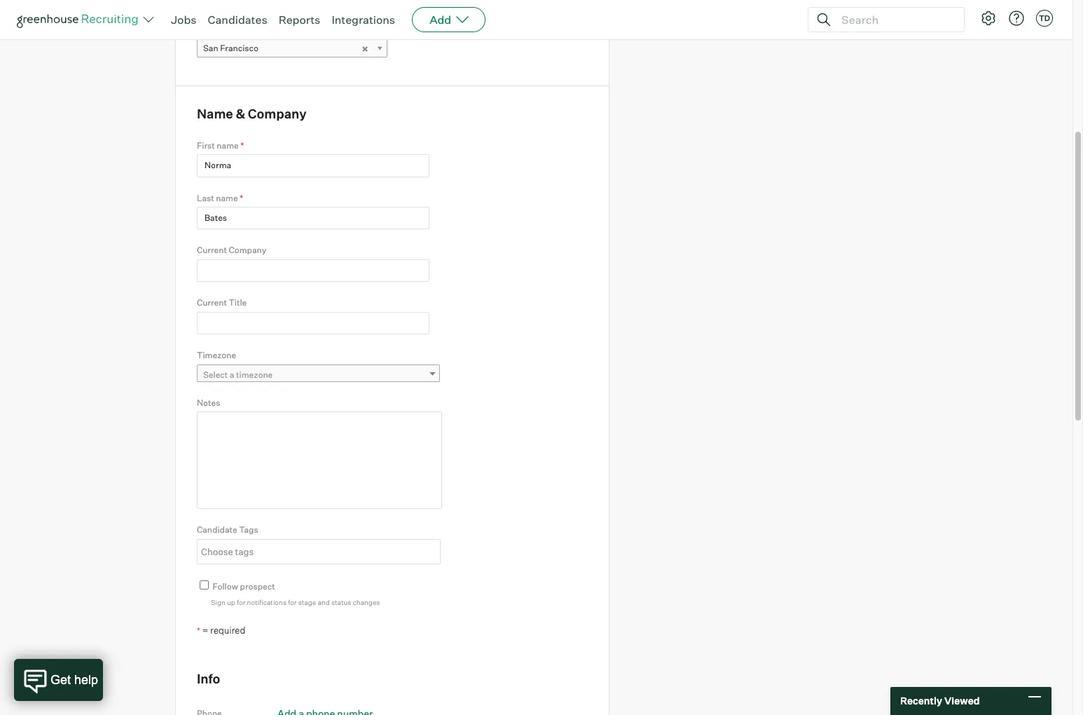Task type: vqa. For each thing, say whether or not it's contained in the screenshot.
Details link
no



Task type: locate. For each thing, give the bounding box(es) containing it.
2 for from the left
[[288, 598, 297, 607]]

for left stage
[[288, 598, 297, 607]]

0 vertical spatial name
[[217, 140, 239, 151]]

integrations
[[332, 13, 396, 27]]

0 vertical spatial current
[[197, 245, 227, 256]]

reports link
[[279, 13, 321, 27]]

last
[[197, 193, 214, 203]]

2 current from the top
[[197, 298, 227, 308]]

for right up
[[237, 598, 246, 607]]

candidates
[[208, 13, 268, 27]]

* for last name *
[[240, 193, 243, 203]]

add button
[[412, 7, 486, 32]]

2 vertical spatial *
[[197, 625, 200, 636]]

current for current title
[[197, 298, 227, 308]]

=
[[202, 625, 208, 636]]

and
[[318, 598, 330, 607]]

td
[[1040, 13, 1051, 23]]

timezone
[[197, 350, 236, 361]]

name
[[217, 140, 239, 151], [216, 193, 238, 203]]

*
[[241, 140, 244, 151], [240, 193, 243, 203], [197, 625, 200, 636]]

status
[[332, 598, 351, 607]]

required
[[210, 625, 246, 636]]

current down last
[[197, 245, 227, 256]]

select
[[203, 369, 228, 380]]

1 vertical spatial company
[[229, 245, 267, 256]]

1 vertical spatial *
[[240, 193, 243, 203]]

for
[[237, 598, 246, 607], [288, 598, 297, 607]]

name right first
[[217, 140, 239, 151]]

* left =
[[197, 625, 200, 636]]

1 vertical spatial current
[[197, 298, 227, 308]]

tags
[[239, 525, 258, 535]]

jobs link
[[171, 13, 197, 27]]

&
[[236, 106, 245, 121]]

follow prospect
[[213, 581, 275, 592]]

0 horizontal spatial for
[[237, 598, 246, 607]]

recently viewed
[[901, 695, 981, 707]]

notifications
[[247, 598, 287, 607]]

current
[[197, 245, 227, 256], [197, 298, 227, 308]]

company right &
[[248, 106, 307, 121]]

name right last
[[216, 193, 238, 203]]

* down &
[[241, 140, 244, 151]]

name for first
[[217, 140, 239, 151]]

reports
[[279, 13, 321, 27]]

company up title on the left of the page
[[229, 245, 267, 256]]

None text field
[[197, 207, 430, 230], [197, 259, 430, 282], [197, 207, 430, 230], [197, 259, 430, 282]]

current left title on the left of the page
[[197, 298, 227, 308]]

timezone
[[236, 369, 273, 380]]

sign
[[211, 598, 226, 607]]

candidate tags
[[197, 525, 258, 535]]

configure image
[[981, 10, 998, 27]]

None text field
[[197, 154, 430, 177], [197, 312, 430, 335], [198, 540, 437, 563], [197, 154, 430, 177], [197, 312, 430, 335], [198, 540, 437, 563]]

td button
[[1034, 7, 1057, 29]]

* for first name *
[[241, 140, 244, 151]]

company
[[248, 106, 307, 121], [229, 245, 267, 256]]

0 vertical spatial company
[[248, 106, 307, 121]]

changes
[[353, 598, 380, 607]]

0 vertical spatial *
[[241, 140, 244, 151]]

1 horizontal spatial for
[[288, 598, 297, 607]]

francisco
[[220, 43, 259, 53]]

integrations link
[[332, 13, 396, 27]]

1 current from the top
[[197, 245, 227, 256]]

1 vertical spatial name
[[216, 193, 238, 203]]

name & company
[[197, 106, 307, 121]]

* right last
[[240, 193, 243, 203]]

recently
[[901, 695, 943, 707]]



Task type: describe. For each thing, give the bounding box(es) containing it.
select a timezone
[[203, 369, 273, 380]]

current company
[[197, 245, 267, 256]]

select a timezone link
[[197, 364, 440, 385]]

office
[[197, 24, 220, 34]]

san francisco link
[[197, 38, 388, 58]]

jobs
[[171, 13, 197, 27]]

follow
[[213, 581, 238, 592]]

candidate
[[197, 525, 237, 535]]

Follow prospect checkbox
[[200, 580, 209, 590]]

name
[[197, 106, 233, 121]]

Notes text field
[[197, 412, 442, 509]]

name for last
[[216, 193, 238, 203]]

stage
[[298, 598, 316, 607]]

a
[[230, 369, 235, 380]]

san
[[203, 43, 219, 53]]

sign up for notifications for stage and status changes
[[211, 598, 380, 607]]

notes
[[197, 397, 220, 408]]

* inside * = required
[[197, 625, 200, 636]]

td button
[[1037, 10, 1054, 27]]

info
[[197, 671, 220, 687]]

current for current company
[[197, 245, 227, 256]]

* = required
[[197, 625, 246, 636]]

add
[[430, 13, 452, 27]]

prospect
[[240, 581, 275, 592]]

candidates link
[[208, 13, 268, 27]]

last name *
[[197, 193, 243, 203]]

up
[[227, 598, 235, 607]]

viewed
[[945, 695, 981, 707]]

current title
[[197, 298, 247, 308]]

san francisco
[[203, 43, 259, 53]]

first name *
[[197, 140, 244, 151]]

greenhouse recruiting image
[[17, 11, 143, 28]]

1 for from the left
[[237, 598, 246, 607]]

Search text field
[[839, 9, 952, 30]]

title
[[229, 298, 247, 308]]

first
[[197, 140, 215, 151]]



